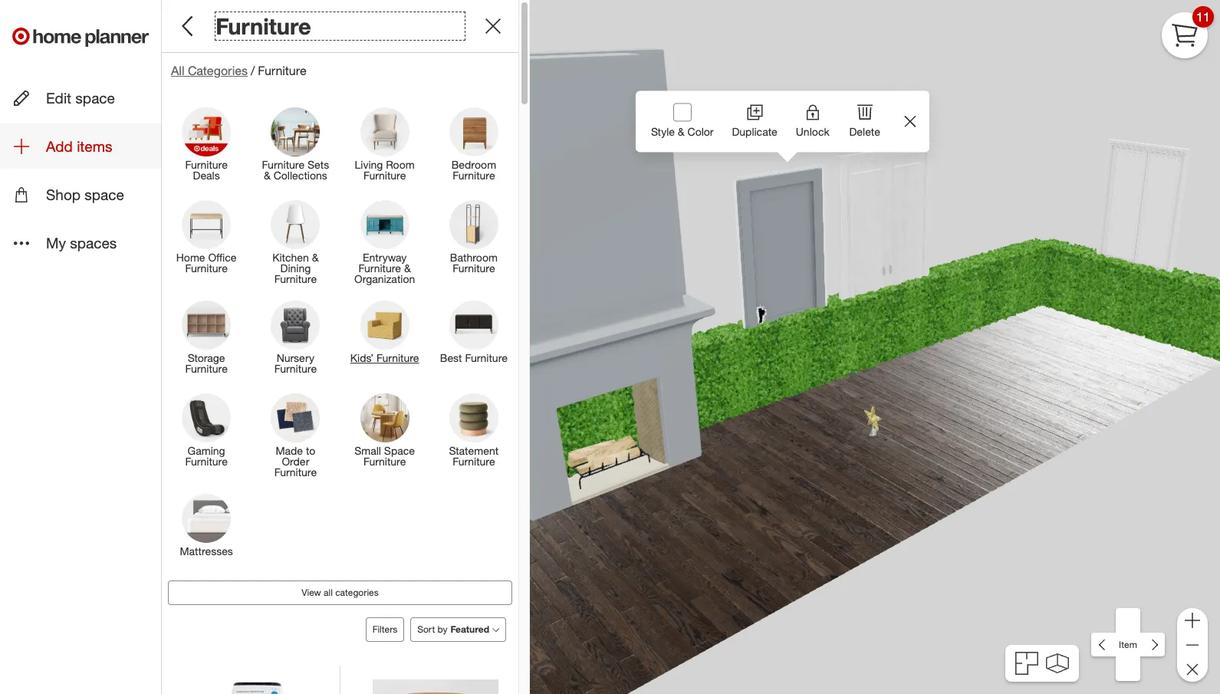Task type: describe. For each thing, give the bounding box(es) containing it.
kitchen
[[272, 251, 309, 264]]

made
[[276, 444, 303, 457]]

to
[[306, 444, 315, 457]]

statement
[[449, 444, 499, 457]]

sets
[[307, 158, 329, 171]]

furniture inside the furniture sets & collections
[[262, 158, 305, 171]]

& inside kitchen & dining furniture
[[312, 251, 319, 264]]

move asset west by 6" image
[[1092, 632, 1116, 657]]

bedroom furniture button
[[429, 107, 518, 188]]

furniture sets & collections image
[[271, 107, 320, 157]]

home office furniture
[[176, 251, 237, 275]]

/
[[251, 63, 255, 78]]

deals
[[193, 169, 220, 182]]

furniture down nursery furniture image
[[274, 362, 317, 375]]

& inside entryway furniture & organization
[[404, 262, 411, 275]]

edit space button
[[0, 75, 161, 121]]

shop space
[[46, 186, 124, 203]]

furniture inside bedroom furniture
[[453, 169, 495, 182]]

4pk bed risers espresso - room essentials™ image
[[194, 680, 320, 694]]

delete button
[[839, 91, 891, 149]]

nursery furniture
[[274, 351, 317, 375]]

furniture inside 'home office furniture'
[[185, 262, 228, 275]]

filters
[[373, 624, 397, 635]]

bathroom furniture image
[[449, 200, 498, 249]]

best furniture
[[440, 351, 508, 364]]

mattresses button
[[162, 493, 251, 574]]

front view button icon image
[[1046, 653, 1069, 674]]

my spaces button
[[0, 220, 161, 266]]

small
[[355, 444, 381, 457]]

duplicate button
[[723, 91, 787, 149]]

kids' furniture
[[350, 351, 419, 364]]

color
[[688, 125, 714, 138]]

living
[[355, 158, 383, 171]]

furniture inside kitchen & dining furniture
[[274, 272, 317, 285]]

view
[[302, 587, 321, 598]]

dining
[[280, 262, 311, 275]]

nursery furniture image
[[271, 301, 320, 350]]

small space furniture
[[355, 444, 415, 468]]

bedroom furniture image
[[449, 107, 498, 157]]

item
[[1119, 639, 1137, 650]]

& inside the furniture sets & collections
[[264, 169, 271, 182]]

space for shop space
[[85, 186, 124, 203]]

bathroom furniture button
[[429, 199, 518, 281]]

nursery furniture button
[[251, 300, 340, 381]]

kids'
[[350, 351, 374, 364]]

entryway furniture & organization image
[[360, 200, 409, 249]]

collections
[[274, 169, 327, 182]]

top view button icon image
[[1016, 652, 1039, 675]]

home office furniture button
[[162, 199, 251, 281]]

kids' furniture button
[[340, 300, 429, 381]]

all
[[171, 63, 184, 78]]

furniture down the best furniture image
[[465, 351, 508, 364]]

mattresses image
[[182, 494, 231, 543]]

furniture up /
[[216, 12, 311, 40]]

my spaces
[[46, 234, 117, 252]]

all categories / furniture
[[171, 63, 307, 78]]

delete
[[849, 125, 880, 138]]

made to order furniture button
[[251, 393, 340, 482]]

categories
[[335, 587, 379, 598]]

style & color button
[[642, 91, 723, 152]]

furniture inside small space furniture
[[363, 455, 406, 468]]

space for edit space
[[75, 89, 115, 107]]

home office furniture image
[[182, 200, 231, 249]]

furniture deals image
[[182, 107, 231, 157]]

furniture inside statement furniture
[[453, 455, 495, 468]]

unlock button
[[787, 91, 839, 149]]

shop space button
[[0, 172, 161, 217]]

storage furniture button
[[162, 300, 251, 381]]

add
[[46, 137, 73, 155]]

best furniture image
[[449, 301, 498, 350]]

statement furniture image
[[449, 393, 498, 443]]

furniture down made
[[274, 466, 317, 479]]

furniture down the gaming furniture "image"
[[185, 455, 228, 468]]

& right style
[[678, 125, 685, 138]]

made to order furniture image
[[271, 393, 320, 443]]

furniture sets & collections
[[262, 158, 329, 182]]

small space furniture button
[[340, 393, 429, 474]]

living room furniture button
[[340, 107, 429, 188]]

items
[[77, 137, 112, 155]]

kids' furniture image
[[360, 301, 409, 350]]

office
[[208, 251, 237, 264]]

bedroom furniture
[[451, 158, 496, 182]]



Task type: locate. For each thing, give the bounding box(es) containing it.
entryway
[[363, 251, 407, 264]]

best furniture button
[[429, 300, 518, 381]]

style & color
[[651, 125, 714, 138]]

furniture down 'entryway furniture & organization' image
[[359, 262, 401, 275]]

entryway furniture & organization
[[354, 251, 415, 285]]

featured
[[450, 624, 489, 635]]

furniture
[[216, 12, 311, 40], [258, 63, 307, 78], [185, 158, 228, 171], [262, 158, 305, 171], [363, 169, 406, 182], [453, 169, 495, 182], [185, 262, 228, 275], [359, 262, 401, 275], [453, 262, 495, 275], [274, 272, 317, 285], [377, 351, 419, 364], [465, 351, 508, 364], [185, 362, 228, 375], [274, 362, 317, 375], [185, 455, 228, 468], [363, 455, 406, 468], [453, 455, 495, 468], [274, 466, 317, 479]]

small space furniture image
[[360, 393, 409, 443]]

home planner landing page image
[[12, 12, 149, 61]]

statement furniture button
[[429, 393, 518, 474]]

11
[[1196, 9, 1210, 24]]

furniture deals
[[185, 158, 228, 182]]

gaming
[[188, 444, 225, 457]]

furniture down home office furniture image
[[185, 262, 228, 275]]

storage furniture image
[[182, 301, 231, 350]]

space
[[75, 89, 115, 107], [85, 186, 124, 203]]

gaming furniture button
[[162, 393, 251, 474]]

furniture down bedroom furniture image
[[453, 169, 495, 182]]

mattresses
[[180, 545, 233, 558]]

filters button
[[366, 617, 404, 642]]

all categories button
[[171, 62, 248, 80]]

furniture down storage furniture image
[[185, 362, 228, 375]]

view all categories
[[302, 587, 379, 598]]

organization
[[354, 272, 415, 285]]

sort by featured
[[417, 624, 489, 635]]

living room furniture
[[355, 158, 415, 182]]

& left collections
[[264, 169, 271, 182]]

furniture down furniture sets & collections image
[[262, 158, 305, 171]]

furniture inside living room furniture
[[363, 169, 406, 182]]

furniture down small space furniture image at bottom
[[363, 455, 406, 468]]

my
[[46, 234, 66, 252]]

furniture down "kids' furniture" image
[[377, 351, 419, 364]]

furniture inside bathroom furniture
[[453, 262, 495, 275]]

order
[[282, 455, 309, 468]]

home
[[176, 251, 205, 264]]

by
[[438, 624, 447, 635]]

unlock
[[796, 125, 829, 138]]

edit
[[46, 89, 71, 107]]

made to order furniture
[[274, 444, 317, 479]]

edit space
[[46, 89, 115, 107]]

best
[[440, 351, 462, 364]]

view all categories button
[[168, 581, 512, 605]]

bathroom
[[450, 251, 498, 264]]

furniture inside entryway furniture & organization
[[359, 262, 401, 275]]

statement furniture
[[449, 444, 499, 468]]

furniture down living room furniture image
[[363, 169, 406, 182]]

duplicate
[[732, 125, 777, 138]]

entryway furniture & organization button
[[340, 199, 429, 288]]

add items button
[[0, 124, 161, 169]]

all
[[324, 587, 333, 598]]

space right shop
[[85, 186, 124, 203]]

furniture down statement furniture image
[[453, 455, 495, 468]]

0 vertical spatial space
[[75, 89, 115, 107]]

shop
[[46, 186, 81, 203]]

kitchen & dining furniture button
[[251, 199, 340, 288]]

space
[[384, 444, 415, 457]]

living room furniture image
[[360, 107, 409, 157]]

nursery
[[277, 351, 314, 364]]

spaces
[[70, 234, 117, 252]]

bedroom
[[451, 158, 496, 171]]

&
[[678, 125, 685, 138], [264, 169, 271, 182], [312, 251, 319, 264], [404, 262, 411, 275]]

kitchen & dining furniture
[[272, 251, 319, 285]]

sort
[[417, 624, 435, 635]]

storage furniture
[[185, 351, 228, 375]]

categories
[[188, 63, 248, 78]]

furniture down 'furniture deals' image
[[185, 158, 228, 171]]

kitchen & dining furniture image
[[271, 200, 320, 249]]

& right dining
[[312, 251, 319, 264]]

11 button
[[1162, 6, 1214, 58]]

space right the edit at left top
[[75, 89, 115, 107]]

furniture deals button
[[162, 107, 251, 188]]

furniture down bathroom furniture image
[[453, 262, 495, 275]]

add items
[[46, 137, 112, 155]]

move asset east by 6" image
[[1140, 632, 1165, 657]]

& down 'entryway furniture & organization' image
[[404, 262, 411, 275]]

1 vertical spatial space
[[85, 186, 124, 203]]

storage
[[188, 351, 225, 364]]

furniture sets & collections button
[[251, 107, 340, 188]]

gaming furniture image
[[182, 393, 231, 443]]

style
[[651, 125, 675, 138]]

furniture right /
[[258, 63, 307, 78]]

gaming furniture
[[185, 444, 228, 468]]

room
[[386, 158, 415, 171]]

wood and metal round end table - room essentials™ image
[[372, 680, 498, 694]]

furniture down 'kitchen'
[[274, 272, 317, 285]]

bathroom furniture
[[450, 251, 498, 275]]



Task type: vqa. For each thing, say whether or not it's contained in the screenshot.
Furniture within Living Room Furniture
yes



